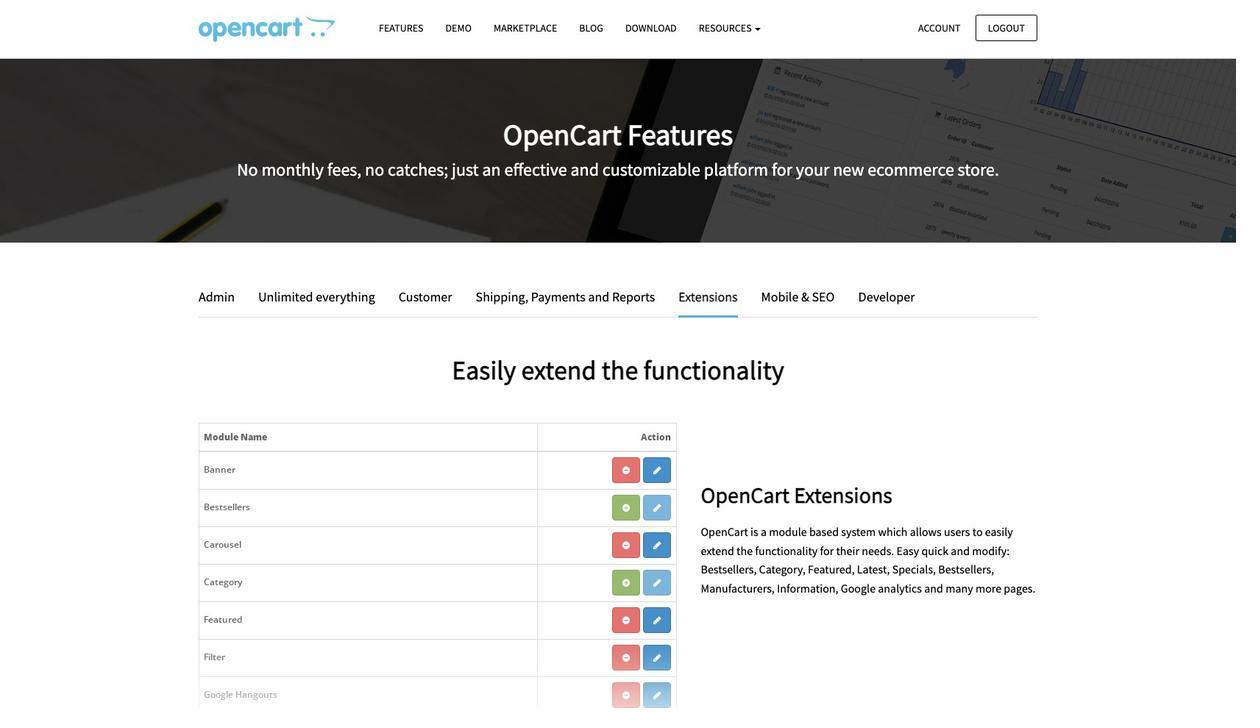 Task type: describe. For each thing, give the bounding box(es) containing it.
opencart extensions image
[[199, 423, 677, 709]]

quick
[[922, 544, 949, 558]]

latest,
[[857, 562, 890, 577]]

for inside 'opencart features no monthly fees, no catches; just an effective and customizable platform for your new ecommerce store.'
[[772, 158, 793, 181]]

is
[[751, 525, 758, 539]]

mobile & seo
[[761, 288, 835, 305]]

developer link
[[847, 287, 915, 308]]

everything
[[316, 288, 375, 305]]

customer
[[399, 288, 452, 305]]

fees,
[[327, 158, 362, 181]]

easily extend the functionality
[[452, 354, 784, 387]]

marketplace link
[[483, 15, 568, 41]]

featured,
[[808, 562, 855, 577]]

mobile
[[761, 288, 799, 305]]

0 vertical spatial extend
[[521, 354, 596, 387]]

account link
[[906, 14, 973, 41]]

features link
[[368, 15, 435, 41]]

store.
[[958, 158, 999, 181]]

unlimited
[[258, 288, 313, 305]]

0 horizontal spatial features
[[379, 21, 424, 35]]

&
[[801, 288, 809, 305]]

payments
[[531, 288, 586, 305]]

analytics
[[878, 581, 922, 596]]

account
[[918, 21, 961, 34]]

no
[[237, 158, 258, 181]]

just
[[452, 158, 479, 181]]

allows
[[910, 525, 942, 539]]

features inside 'opencart features no monthly fees, no catches; just an effective and customizable platform for your new ecommerce store.'
[[628, 116, 733, 153]]

shipping, payments and reports link
[[465, 287, 666, 308]]

many
[[946, 581, 973, 596]]

based
[[809, 525, 839, 539]]

admin
[[199, 288, 235, 305]]

specials,
[[892, 562, 936, 577]]

monthly
[[262, 158, 324, 181]]

opencart - features image
[[199, 15, 335, 42]]

extensions link
[[668, 287, 749, 318]]

seo
[[812, 288, 835, 305]]

unlimited everything
[[258, 288, 375, 305]]

download
[[625, 21, 677, 35]]

opencart for features
[[503, 116, 622, 153]]

marketplace
[[494, 21, 557, 35]]

blog
[[579, 21, 603, 35]]

demo link
[[435, 15, 483, 41]]

0 vertical spatial the
[[602, 354, 638, 387]]

customer link
[[388, 287, 463, 308]]

category,
[[759, 562, 806, 577]]

logout link
[[976, 14, 1038, 41]]

functionality inside opencart is a module based system which allows users to easily extend the functionality for their needs. easy quick and modify: bestsellers, category, featured, latest, specials, bestsellers, manufacturers, information, google analytics and many more pages.
[[755, 544, 818, 558]]



Task type: vqa. For each thing, say whether or not it's contained in the screenshot.
the top Pro
no



Task type: locate. For each thing, give the bounding box(es) containing it.
opencart for extensions
[[701, 481, 790, 509]]

extend down shipping, payments and reports link
[[521, 354, 596, 387]]

system
[[841, 525, 876, 539]]

which
[[878, 525, 908, 539]]

features left demo
[[379, 21, 424, 35]]

mobile & seo link
[[750, 287, 846, 308]]

0 horizontal spatial extend
[[521, 354, 596, 387]]

shipping, payments and reports
[[476, 288, 655, 305]]

extend
[[521, 354, 596, 387], [701, 544, 734, 558]]

0 vertical spatial opencart
[[503, 116, 622, 153]]

opencart is a module based system which allows users to easily extend the functionality for their needs. easy quick and modify: bestsellers, category, featured, latest, specials, bestsellers, manufacturers, information, google analytics and many more pages.
[[701, 525, 1036, 596]]

functionality down extensions link
[[644, 354, 784, 387]]

extend up "manufacturers,"
[[701, 544, 734, 558]]

and down 'users'
[[951, 544, 970, 558]]

no
[[365, 158, 384, 181]]

logout
[[988, 21, 1025, 34]]

0 vertical spatial features
[[379, 21, 424, 35]]

bestsellers, up "manufacturers,"
[[701, 562, 757, 577]]

2 bestsellers, from the left
[[938, 562, 994, 577]]

1 vertical spatial opencart
[[701, 481, 790, 509]]

0 horizontal spatial for
[[772, 158, 793, 181]]

blog link
[[568, 15, 614, 41]]

and left many
[[924, 581, 943, 596]]

1 bestsellers, from the left
[[701, 562, 757, 577]]

a
[[761, 525, 767, 539]]

developer
[[858, 288, 915, 305]]

features up customizable at top
[[628, 116, 733, 153]]

and
[[571, 158, 599, 181], [588, 288, 610, 305], [951, 544, 970, 558], [924, 581, 943, 596]]

1 vertical spatial the
[[737, 544, 753, 558]]

0 vertical spatial extensions
[[679, 288, 738, 305]]

google
[[841, 581, 876, 596]]

1 horizontal spatial the
[[737, 544, 753, 558]]

to
[[973, 525, 983, 539]]

download link
[[614, 15, 688, 41]]

functionality down module
[[755, 544, 818, 558]]

1 vertical spatial features
[[628, 116, 733, 153]]

0 vertical spatial functionality
[[644, 354, 784, 387]]

opencart up effective
[[503, 116, 622, 153]]

0 vertical spatial for
[[772, 158, 793, 181]]

unlimited everything link
[[247, 287, 386, 308]]

needs.
[[862, 544, 894, 558]]

1 horizontal spatial bestsellers,
[[938, 562, 994, 577]]

your
[[796, 158, 830, 181]]

opencart for is
[[701, 525, 748, 539]]

the inside opencart is a module based system which allows users to easily extend the functionality for their needs. easy quick and modify: bestsellers, category, featured, latest, specials, bestsellers, manufacturers, information, google analytics and many more pages.
[[737, 544, 753, 558]]

modify:
[[972, 544, 1010, 558]]

1 horizontal spatial for
[[820, 544, 834, 558]]

for left 'your'
[[772, 158, 793, 181]]

manufacturers,
[[701, 581, 775, 596]]

2 vertical spatial opencart
[[701, 525, 748, 539]]

customizable
[[603, 158, 701, 181]]

opencart features no monthly fees, no catches; just an effective and customizable platform for your new ecommerce store.
[[237, 116, 999, 181]]

easily
[[985, 525, 1013, 539]]

1 vertical spatial for
[[820, 544, 834, 558]]

easily
[[452, 354, 516, 387]]

for inside opencart is a module based system which allows users to easily extend the functionality for their needs. easy quick and modify: bestsellers, category, featured, latest, specials, bestsellers, manufacturers, information, google analytics and many more pages.
[[820, 544, 834, 558]]

effective
[[504, 158, 567, 181]]

extensions left 'mobile'
[[679, 288, 738, 305]]

an
[[482, 158, 501, 181]]

platform
[[704, 158, 768, 181]]

extensions
[[679, 288, 738, 305], [794, 481, 893, 509]]

for
[[772, 158, 793, 181], [820, 544, 834, 558]]

easy
[[897, 544, 919, 558]]

new
[[833, 158, 864, 181]]

for down based
[[820, 544, 834, 558]]

and inside 'opencart features no monthly fees, no catches; just an effective and customizable platform for your new ecommerce store.'
[[571, 158, 599, 181]]

features
[[379, 21, 424, 35], [628, 116, 733, 153]]

reports
[[612, 288, 655, 305]]

1 vertical spatial functionality
[[755, 544, 818, 558]]

1 horizontal spatial features
[[628, 116, 733, 153]]

1 horizontal spatial extensions
[[794, 481, 893, 509]]

pages.
[[1004, 581, 1036, 596]]

opencart inside 'opencart features no monthly fees, no catches; just an effective and customizable platform for your new ecommerce store.'
[[503, 116, 622, 153]]

catches;
[[388, 158, 448, 181]]

more
[[976, 581, 1002, 596]]

1 horizontal spatial extend
[[701, 544, 734, 558]]

demo
[[446, 21, 472, 35]]

0 horizontal spatial bestsellers,
[[701, 562, 757, 577]]

resources link
[[688, 15, 772, 41]]

bestsellers, up many
[[938, 562, 994, 577]]

opencart inside opencart is a module based system which allows users to easily extend the functionality for their needs. easy quick and modify: bestsellers, category, featured, latest, specials, bestsellers, manufacturers, information, google analytics and many more pages.
[[701, 525, 748, 539]]

and right effective
[[571, 158, 599, 181]]

module
[[769, 525, 807, 539]]

shipping,
[[476, 288, 529, 305]]

resources
[[699, 21, 754, 35]]

extend inside opencart is a module based system which allows users to easily extend the functionality for their needs. easy quick and modify: bestsellers, category, featured, latest, specials, bestsellers, manufacturers, information, google analytics and many more pages.
[[701, 544, 734, 558]]

the
[[602, 354, 638, 387], [737, 544, 753, 558]]

users
[[944, 525, 970, 539]]

opencart extensions
[[701, 481, 893, 509]]

opencart left is
[[701, 525, 748, 539]]

their
[[836, 544, 860, 558]]

opencart
[[503, 116, 622, 153], [701, 481, 790, 509], [701, 525, 748, 539]]

1 vertical spatial extensions
[[794, 481, 893, 509]]

opencart up is
[[701, 481, 790, 509]]

bestsellers,
[[701, 562, 757, 577], [938, 562, 994, 577]]

ecommerce
[[868, 158, 954, 181]]

0 horizontal spatial extensions
[[679, 288, 738, 305]]

1 vertical spatial extend
[[701, 544, 734, 558]]

functionality
[[644, 354, 784, 387], [755, 544, 818, 558]]

0 horizontal spatial the
[[602, 354, 638, 387]]

admin link
[[199, 287, 246, 308]]

and left reports
[[588, 288, 610, 305]]

extensions up system
[[794, 481, 893, 509]]

information,
[[777, 581, 839, 596]]



